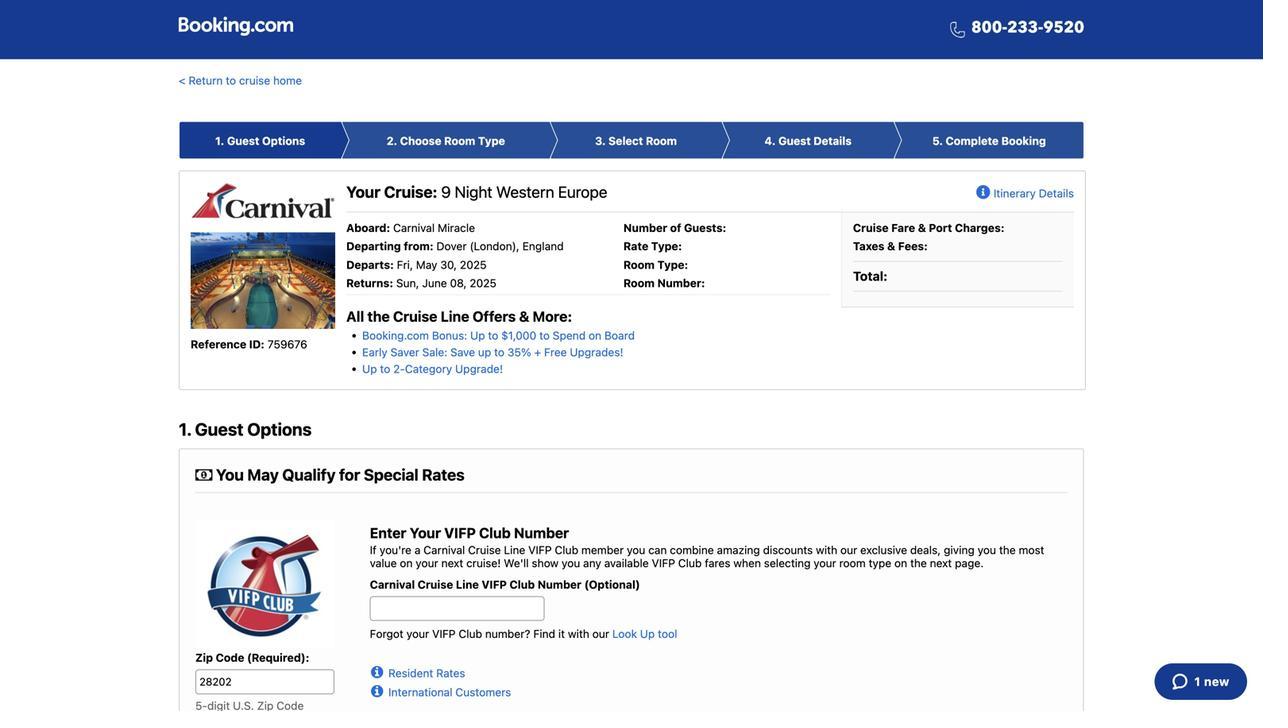 Task type: describe. For each thing, give the bounding box(es) containing it.
code
[[216, 651, 244, 664]]

1 vertical spatial our
[[593, 627, 610, 641]]

itinerary details link
[[977, 183, 1075, 205]]

dover
[[437, 240, 467, 253]]

you may qualify for special rates
[[213, 465, 465, 484]]

cruise up cruise!
[[468, 543, 501, 557]]

3.
[[595, 134, 606, 148]]

booking
[[1002, 134, 1047, 148]]

800-233-9520
[[972, 17, 1085, 38]]

guest up you
[[195, 419, 244, 440]]

1 vertical spatial rates
[[436, 667, 465, 680]]

1 vertical spatial line
[[504, 543, 526, 557]]

customers
[[456, 686, 511, 699]]

2 horizontal spatial on
[[895, 557, 908, 570]]

port
[[929, 221, 953, 234]]

0 vertical spatial up
[[470, 329, 485, 342]]

2-
[[393, 363, 405, 376]]

discounts
[[763, 543, 813, 557]]

the inside all the cruise line offers & more: booking.com bonus: up to $1,000 to spend on board early saver sale: save up to 35% + free upgrades! up to 2-category upgrade!
[[368, 308, 390, 325]]

category
[[405, 363, 452, 376]]

08,
[[450, 277, 467, 290]]

fare
[[892, 221, 916, 234]]

cruise down a
[[418, 578, 453, 591]]

bonus:
[[432, 329, 467, 342]]

club up if you're a carnival cruise line vifp club
[[479, 525, 511, 542]]

member you can combine amazing discounts with our exclusive deals, giving you the most value on your next cruise! we'll show you any available
[[370, 543, 1045, 570]]

0 vertical spatial 2025
[[460, 258, 487, 271]]

enter
[[370, 525, 407, 542]]

international customers link
[[371, 682, 511, 699]]

guest for guest details
[[779, 134, 811, 148]]

vifp club fares when selecting your room type on the next page.
[[652, 557, 984, 570]]

1 horizontal spatial details
[[1039, 187, 1075, 200]]

free
[[544, 346, 567, 359]]

complete
[[946, 134, 999, 148]]

guests:
[[684, 221, 727, 234]]

1 vertical spatial may
[[247, 465, 279, 484]]

for
[[339, 465, 360, 484]]

0 vertical spatial &
[[918, 221, 927, 234]]

2 vertical spatial carnival
[[370, 578, 415, 591]]

more:
[[533, 308, 572, 325]]

with inside member you can combine amazing discounts with our exclusive deals, giving you the most value on your next cruise! we'll show you any available
[[816, 543, 838, 557]]

upgrade!
[[455, 363, 503, 376]]

rate
[[624, 240, 649, 253]]

to up the early saver sale: save up to 35% + free upgrades! link
[[488, 329, 499, 342]]

enter your vifp club number
[[370, 525, 569, 542]]

resident
[[389, 667, 433, 680]]

5. complete booking
[[933, 134, 1047, 148]]

0 horizontal spatial you
[[562, 557, 580, 570]]

all
[[347, 308, 364, 325]]

2 vertical spatial line
[[456, 578, 479, 591]]

30,
[[441, 258, 457, 271]]

club up show in the left of the page
[[555, 543, 579, 557]]

resident rates
[[389, 667, 465, 680]]

to up +
[[540, 329, 550, 342]]

look
[[613, 627, 637, 641]]

info circle image
[[977, 185, 994, 201]]

early
[[362, 346, 388, 359]]

a
[[415, 543, 421, 557]]

to left 2-
[[380, 363, 390, 376]]

look up tool link
[[613, 627, 678, 641]]

save
[[451, 346, 475, 359]]

international
[[389, 686, 453, 699]]

member
[[582, 543, 624, 557]]

saver
[[391, 346, 420, 359]]

+
[[535, 346, 541, 359]]

you're
[[380, 543, 412, 557]]

reference id: 759676
[[191, 338, 307, 351]]

all the cruise line offers & more: booking.com bonus: up to $1,000 to spend on board early saver sale: save up to 35% + free upgrades! up to 2-category upgrade!
[[347, 308, 635, 376]]

cruise inside cruise fare & port charges: taxes & fees:
[[853, 221, 889, 234]]

cruise:
[[384, 183, 438, 201]]

board
[[605, 329, 635, 342]]

1 vertical spatial 1.
[[179, 419, 191, 440]]

(required):
[[247, 651, 310, 664]]

to right up
[[494, 346, 505, 359]]

giving
[[944, 543, 975, 557]]

cruise inside all the cruise line offers & more: booking.com bonus: up to $1,000 to spend on board early saver sale: save up to 35% + free upgrades! up to 2-category upgrade!
[[393, 308, 438, 325]]

number inside number of guests: rate type: room type: room number:
[[624, 221, 668, 234]]

your right 'forgot'
[[407, 627, 429, 641]]

select
[[609, 134, 643, 148]]

most
[[1019, 543, 1045, 557]]

of
[[670, 221, 682, 234]]

if you're a carnival cruise line vifp club
[[370, 543, 579, 557]]

fares
[[705, 557, 731, 570]]

resident rates link
[[371, 662, 465, 680]]

special
[[364, 465, 419, 484]]

5.
[[933, 134, 943, 148]]

(optional)
[[585, 578, 640, 591]]

booking.com bonus: up to $1,000 to spend on board link
[[362, 329, 635, 342]]

233-
[[1008, 17, 1044, 38]]

0 vertical spatial your
[[347, 183, 381, 201]]

guest for guest options
[[227, 134, 260, 148]]

1 vertical spatial 2025
[[470, 277, 497, 290]]

1 horizontal spatial &
[[888, 240, 896, 253]]

deals,
[[911, 543, 941, 557]]

any
[[583, 557, 602, 570]]

return
[[189, 74, 223, 87]]

1 vertical spatial 1. guest options
[[179, 419, 312, 440]]

up to 2-category upgrade! link
[[362, 363, 503, 376]]

0 vertical spatial type:
[[652, 240, 682, 253]]

spend
[[553, 329, 586, 342]]

3. select room
[[595, 134, 677, 148]]

group inside 1. guest options main content
[[196, 651, 1068, 659]]

1 horizontal spatial your
[[410, 525, 441, 542]]

2 horizontal spatial you
[[978, 543, 997, 557]]

Zip Code (Required): text field
[[196, 670, 335, 694]]

forgot
[[370, 627, 404, 641]]

value
[[370, 557, 397, 570]]

0 vertical spatial options
[[262, 134, 305, 148]]

up
[[478, 346, 491, 359]]

club down combine
[[678, 557, 702, 570]]

cruise
[[239, 74, 270, 87]]

vifp down can
[[652, 557, 675, 570]]

our inside member you can combine amazing discounts with our exclusive deals, giving you the most value on your next cruise! we'll show you any available
[[841, 543, 858, 557]]

vifp up if you're a carnival cruise line vifp club
[[444, 525, 476, 542]]

combine
[[670, 543, 714, 557]]

when
[[734, 557, 761, 570]]

may inside aboard: carnival miracle departing from: dover (london), england departs: fri, may 30, 2025 returns: sun, june 08, 2025
[[416, 258, 438, 271]]

< return to cruise home link
[[179, 74, 302, 87]]



Task type: locate. For each thing, give the bounding box(es) containing it.
your up a
[[410, 525, 441, 542]]

0 vertical spatial carnival
[[393, 221, 435, 234]]

info circle image down resident
[[371, 682, 389, 697]]

vifp up show in the left of the page
[[529, 543, 552, 557]]

details right itinerary
[[1039, 187, 1075, 200]]

we'll
[[504, 557, 529, 570]]

on down you're
[[400, 557, 413, 570]]

& left port
[[918, 221, 927, 234]]

type
[[478, 134, 505, 148]]

1 vertical spatial up
[[362, 363, 377, 376]]

type: down of
[[652, 240, 682, 253]]

0 horizontal spatial details
[[814, 134, 852, 148]]

1 vertical spatial carnival
[[424, 543, 465, 557]]

carnival up from:
[[393, 221, 435, 234]]

vifp down cruise!
[[482, 578, 507, 591]]

zip code (required):
[[196, 651, 310, 664]]

(london),
[[470, 240, 520, 253]]

1 next from the left
[[442, 557, 464, 570]]

0 horizontal spatial &
[[519, 308, 530, 325]]

0 vertical spatial 1. guest options
[[215, 134, 305, 148]]

details
[[814, 134, 852, 148], [1039, 187, 1075, 200]]

1 horizontal spatial you
[[627, 543, 646, 557]]

departing
[[347, 240, 401, 253]]

0 horizontal spatial up
[[362, 363, 377, 376]]

next
[[442, 557, 464, 570], [930, 557, 952, 570]]

2025
[[460, 258, 487, 271], [470, 277, 497, 290]]

next down if you're a carnival cruise line vifp club
[[442, 557, 464, 570]]

up down early
[[362, 363, 377, 376]]

guest right 4.
[[779, 134, 811, 148]]

carnival cruise line image
[[191, 183, 335, 220]]

international customers
[[389, 686, 511, 699]]

sale:
[[423, 346, 448, 359]]

find
[[534, 627, 556, 641]]

exclusive
[[861, 543, 908, 557]]

9520
[[1044, 17, 1085, 38]]

next inside member you can combine amazing discounts with our exclusive deals, giving you the most value on your next cruise! we'll show you any available
[[442, 557, 464, 570]]

june
[[422, 277, 447, 290]]

western
[[497, 183, 555, 201]]

the down deals,
[[911, 557, 927, 570]]

club left number?
[[459, 627, 482, 641]]

0 vertical spatial may
[[416, 258, 438, 271]]

to left cruise on the left top of the page
[[226, 74, 236, 87]]

1. guest options up carnival cruise line image
[[215, 134, 305, 148]]

1 horizontal spatial 1.
[[215, 134, 224, 148]]

759676
[[268, 338, 307, 351]]

1 vertical spatial your
[[410, 525, 441, 542]]

our
[[841, 543, 858, 557], [593, 627, 610, 641]]

line down cruise!
[[456, 578, 479, 591]]

the right "all"
[[368, 308, 390, 325]]

0 horizontal spatial on
[[400, 557, 413, 570]]

2 vertical spatial number
[[538, 578, 582, 591]]

number?
[[485, 627, 531, 641]]

0 horizontal spatial our
[[593, 627, 610, 641]]

your cruise: 9 night western europe
[[347, 183, 608, 201]]

club down we'll
[[510, 578, 535, 591]]

you
[[216, 465, 244, 484]]

0 vertical spatial info circle image
[[371, 662, 389, 678]]

on inside member you can combine amazing discounts with our exclusive deals, giving you the most value on your next cruise! we'll show you any available
[[400, 557, 413, 570]]

carnival right a
[[424, 543, 465, 557]]

up
[[470, 329, 485, 342], [362, 363, 377, 376], [640, 627, 655, 641]]

the inside member you can combine amazing discounts with our exclusive deals, giving you the most value on your next cruise! we'll show you any available
[[1000, 543, 1016, 557]]

line
[[441, 308, 470, 325], [504, 543, 526, 557], [456, 578, 479, 591]]

with right it
[[568, 627, 590, 641]]

show
[[532, 557, 559, 570]]

upgrades!
[[570, 346, 624, 359]]

0 vertical spatial with
[[816, 543, 838, 557]]

info circle image inside resident rates link
[[371, 662, 389, 678]]

2025 right 08,
[[470, 277, 497, 290]]

europe
[[558, 183, 608, 201]]

rates right special
[[422, 465, 465, 484]]

vifp up the resident rates
[[432, 627, 456, 641]]

cruise up taxes
[[853, 221, 889, 234]]

2 vertical spatial &
[[519, 308, 530, 325]]

up left "tool"
[[640, 627, 655, 641]]

number up show in the left of the page
[[514, 525, 569, 542]]

carnival down value
[[370, 578, 415, 591]]

on right type
[[895, 557, 908, 570]]

reference
[[191, 338, 247, 351]]

id:
[[249, 338, 265, 351]]

carnival
[[393, 221, 435, 234], [424, 543, 465, 557], [370, 578, 415, 591]]

your
[[347, 183, 381, 201], [410, 525, 441, 542]]

number down show in the left of the page
[[538, 578, 582, 591]]

our left look
[[593, 627, 610, 641]]

1 vertical spatial info circle image
[[371, 682, 389, 697]]

on up upgrades!
[[589, 329, 602, 342]]

carnival inside aboard: carnival miracle departing from: dover (london), england departs: fri, may 30, 2025 returns: sun, june 08, 2025
[[393, 221, 435, 234]]

total:
[[853, 268, 888, 284]]

fees:
[[899, 240, 928, 253]]

800-233-9520 link
[[944, 17, 1085, 40]]

line up we'll
[[504, 543, 526, 557]]

< return to cruise home
[[179, 74, 302, 87]]

your left room
[[814, 557, 837, 570]]

2 horizontal spatial &
[[918, 221, 927, 234]]

line inside all the cruise line offers & more: booking.com bonus: up to $1,000 to spend on board early saver sale: save up to 35% + free upgrades! up to 2-category upgrade!
[[441, 308, 470, 325]]

0 horizontal spatial 1.
[[179, 419, 191, 440]]

options up qualify
[[247, 419, 312, 440]]

cruise
[[853, 221, 889, 234], [393, 308, 438, 325], [468, 543, 501, 557], [418, 578, 453, 591]]

number up "rate"
[[624, 221, 668, 234]]

info circle image down 'forgot'
[[371, 662, 389, 678]]

1 vertical spatial with
[[568, 627, 590, 641]]

2 info circle image from the top
[[371, 682, 389, 697]]

1 vertical spatial &
[[888, 240, 896, 253]]

options down home
[[262, 134, 305, 148]]

number of guests: rate type: room type: room number:
[[624, 221, 727, 290]]

0 horizontal spatial next
[[442, 557, 464, 570]]

1. guest options up you
[[179, 419, 312, 440]]

2 horizontal spatial up
[[640, 627, 655, 641]]

you up page.
[[978, 543, 997, 557]]

up up up
[[470, 329, 485, 342]]

number:
[[658, 277, 705, 290]]

1 vertical spatial type:
[[658, 258, 689, 271]]

info circle image for international customers
[[371, 682, 389, 697]]

1 horizontal spatial the
[[911, 557, 927, 570]]

the
[[368, 308, 390, 325], [1000, 543, 1016, 557], [911, 557, 927, 570]]

home
[[273, 74, 302, 87]]

info circle image
[[371, 662, 389, 678], [371, 682, 389, 697]]

can
[[649, 543, 667, 557]]

options
[[262, 134, 305, 148], [247, 419, 312, 440]]

carnival miracle image
[[191, 232, 335, 329]]

0 vertical spatial our
[[841, 543, 858, 557]]

type: up number:
[[658, 258, 689, 271]]

line up bonus:
[[441, 308, 470, 325]]

our up room
[[841, 543, 858, 557]]

0 vertical spatial line
[[441, 308, 470, 325]]

1 horizontal spatial on
[[589, 329, 602, 342]]

2 next from the left
[[930, 557, 952, 570]]

cruise up booking.com
[[393, 308, 438, 325]]

$1,000
[[502, 329, 537, 342]]

the left most
[[1000, 543, 1016, 557]]

to
[[226, 74, 236, 87], [488, 329, 499, 342], [540, 329, 550, 342], [494, 346, 505, 359], [380, 363, 390, 376]]

1 vertical spatial options
[[247, 419, 312, 440]]

rates up international customers
[[436, 667, 465, 680]]

& inside all the cruise line offers & more: booking.com bonus: up to $1,000 to spend on board early saver sale: save up to 35% + free upgrades! up to 2-category upgrade!
[[519, 308, 530, 325]]

0 horizontal spatial with
[[568, 627, 590, 641]]

offers
[[473, 308, 516, 325]]

1 vertical spatial details
[[1039, 187, 1075, 200]]

guest down < return to cruise home
[[227, 134, 260, 148]]

your down a
[[416, 557, 439, 570]]

4. guest details
[[765, 134, 852, 148]]

may right you
[[247, 465, 279, 484]]

may up "june"
[[416, 258, 438, 271]]

on inside all the cruise line offers & more: booking.com bonus: up to $1,000 to spend on board early saver sale: save up to 35% + free upgrades! up to 2-category upgrade!
[[589, 329, 602, 342]]

4.
[[765, 134, 776, 148]]

1 horizontal spatial with
[[816, 543, 838, 557]]

group
[[196, 651, 1068, 659]]

1. guest options
[[215, 134, 305, 148], [179, 419, 312, 440]]

0 vertical spatial number
[[624, 221, 668, 234]]

2025 up 08,
[[460, 258, 487, 271]]

0 vertical spatial 1.
[[215, 134, 224, 148]]

9
[[441, 183, 451, 201]]

forgot your vifp club number? find it with our look up tool
[[370, 627, 678, 641]]

0 vertical spatial rates
[[422, 465, 465, 484]]

& up "$1,000"
[[519, 308, 530, 325]]

you
[[627, 543, 646, 557], [978, 543, 997, 557], [562, 557, 580, 570]]

your inside member you can combine amazing discounts with our exclusive deals, giving you the most value on your next cruise! we'll show you any available
[[416, 557, 439, 570]]

you up available
[[627, 543, 646, 557]]

<
[[179, 74, 186, 87]]

& left fees:
[[888, 240, 896, 253]]

1. guest options main content
[[171, 110, 1093, 711]]

amazing
[[717, 543, 760, 557]]

35%
[[508, 346, 532, 359]]

1 info circle image from the top
[[371, 662, 389, 678]]

it
[[559, 627, 565, 641]]

0 vertical spatial details
[[814, 134, 852, 148]]

vifp
[[444, 525, 476, 542], [529, 543, 552, 557], [652, 557, 675, 570], [482, 578, 507, 591], [432, 627, 456, 641]]

info circle image for resident rates
[[371, 662, 389, 678]]

returns:
[[347, 277, 393, 290]]

details right 4.
[[814, 134, 852, 148]]

1 horizontal spatial our
[[841, 543, 858, 557]]

0 horizontal spatial may
[[247, 465, 279, 484]]

may
[[416, 258, 438, 271], [247, 465, 279, 484]]

with up vifp club fares when selecting your room type on the next page. on the right of the page
[[816, 543, 838, 557]]

info circle image inside international customers link
[[371, 682, 389, 697]]

fri,
[[397, 258, 413, 271]]

2.
[[387, 134, 398, 148]]

0 horizontal spatial the
[[368, 308, 390, 325]]

next down deals,
[[930, 557, 952, 570]]

2 vertical spatial up
[[640, 627, 655, 641]]

none text field inside 1. guest options main content
[[370, 596, 545, 621]]

booking.com home image
[[179, 16, 293, 37]]

1 horizontal spatial may
[[416, 258, 438, 271]]

1 vertical spatial number
[[514, 525, 569, 542]]

you left any
[[562, 557, 580, 570]]

taxes
[[853, 240, 885, 253]]

1 horizontal spatial up
[[470, 329, 485, 342]]

rates
[[422, 465, 465, 484], [436, 667, 465, 680]]

None text field
[[370, 596, 545, 621]]

0 horizontal spatial your
[[347, 183, 381, 201]]

money image
[[196, 467, 213, 483]]

selecting
[[764, 557, 811, 570]]

your up aboard:
[[347, 183, 381, 201]]

2. choose room type
[[387, 134, 505, 148]]

room
[[840, 557, 866, 570]]

page.
[[955, 557, 984, 570]]

from:
[[404, 240, 434, 253]]

available
[[605, 557, 649, 570]]

tool
[[658, 627, 678, 641]]

2 horizontal spatial the
[[1000, 543, 1016, 557]]

1 horizontal spatial next
[[930, 557, 952, 570]]



Task type: vqa. For each thing, say whether or not it's contained in the screenshot.
same on the left
no



